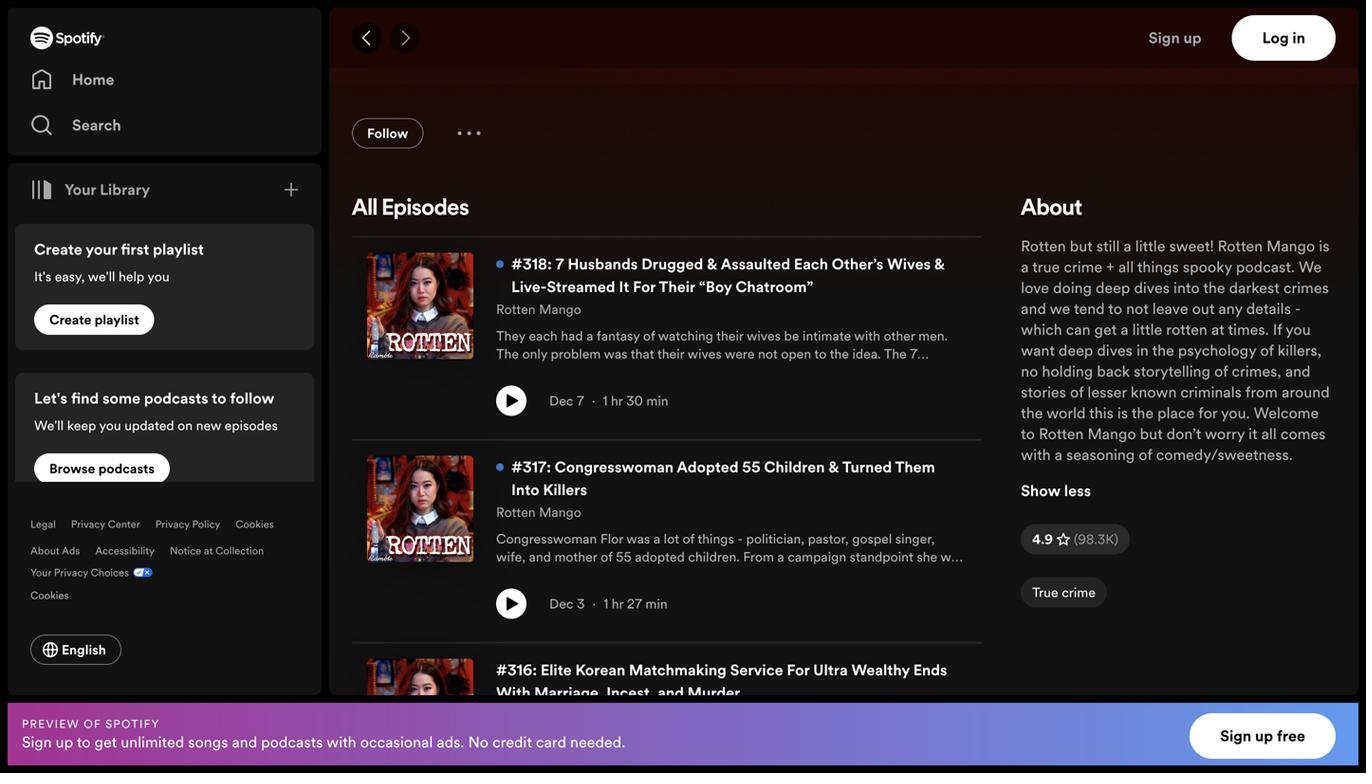 Task type: locate. For each thing, give the bounding box(es) containing it.
little left sweet!
[[1135, 236, 1165, 257]]

min for adopted
[[646, 595, 668, 613]]

0 vertical spatial your
[[65, 179, 96, 200]]

sign inside button
[[1149, 28, 1180, 48]]

in
[[1293, 28, 1305, 48], [1136, 340, 1149, 361]]

sign inside preview of spotify sign up to get unlimited songs and podcasts with occasional ads. no credit card needed.
[[22, 732, 52, 753]]

1 vertical spatial 7
[[577, 392, 584, 410]]

1 vertical spatial your
[[30, 565, 51, 580]]

0 vertical spatial get
[[1094, 319, 1117, 340]]

1 right 3
[[604, 595, 608, 613]]

follow
[[367, 124, 408, 142]]

0 vertical spatial playlist
[[153, 239, 204, 260]]

search
[[72, 115, 121, 136]]

1 vertical spatial playlist
[[95, 311, 139, 329]]

top bar and user menu element
[[329, 8, 1359, 68]]

1 dec from the top
[[549, 392, 573, 410]]

notice
[[170, 544, 201, 558]]

about up true
[[1021, 198, 1082, 221]]

create inside button
[[49, 311, 91, 329]]

not
[[1126, 298, 1149, 319]]

playlist down help
[[95, 311, 139, 329]]

in right back
[[1136, 340, 1149, 361]]

2 rotten mango from the top
[[496, 503, 581, 521]]

adopted
[[677, 457, 739, 478]]

to inside let's find some podcasts to follow we'll keep you updated on new episodes
[[212, 388, 226, 409]]

some
[[102, 388, 141, 409]]

1 horizontal spatial about
[[1021, 198, 1082, 221]]

of
[[1260, 340, 1274, 361], [1214, 361, 1228, 382], [1070, 382, 1084, 403], [1139, 444, 1152, 465], [84, 716, 101, 732]]

but left still
[[1070, 236, 1093, 257]]

0 vertical spatial crime
[[1064, 257, 1102, 278]]

go forward image
[[398, 30, 413, 46]]

privacy for privacy center
[[71, 517, 105, 531]]

your
[[65, 179, 96, 200], [30, 565, 51, 580]]

1 horizontal spatial 7
[[577, 392, 584, 410]]

we
[[1299, 257, 1322, 278]]

new episode image left #318:
[[496, 260, 504, 268]]

1 horizontal spatial your
[[65, 179, 96, 200]]

the
[[1203, 278, 1225, 298], [1152, 340, 1174, 361], [1021, 403, 1043, 424], [1132, 403, 1154, 424]]

0 vertical spatial dives
[[1134, 278, 1170, 298]]

0 vertical spatial but
[[1070, 236, 1093, 257]]

all episodes
[[352, 198, 469, 221]]

it's
[[34, 268, 51, 286]]

0 vertical spatial podcasts
[[144, 388, 208, 409]]

is right this
[[1117, 403, 1128, 424]]

dives left into
[[1134, 278, 1170, 298]]

about ads
[[30, 544, 80, 558]]

deep
[[1096, 278, 1130, 298], [1059, 340, 1093, 361]]

rotten mango down into
[[496, 503, 581, 521]]

1 vertical spatial at
[[204, 544, 213, 558]]

0 vertical spatial little
[[1135, 236, 1165, 257]]

0 vertical spatial 7
[[555, 254, 564, 275]]

0 horizontal spatial about
[[30, 544, 59, 558]]

7 left 30
[[577, 392, 584, 410]]

you right if
[[1286, 319, 1311, 340]]

dec up #317:
[[549, 392, 573, 410]]

about inside main element
[[30, 544, 59, 558]]

up for sign up free
[[1255, 726, 1273, 747]]

0 horizontal spatial at
[[204, 544, 213, 558]]

1 horizontal spatial up
[[1184, 28, 1202, 48]]

1 horizontal spatial you
[[147, 268, 169, 286]]

rotten mango for #317: congresswoman adopted 55 children & turned them into killers
[[496, 503, 581, 521]]

1 horizontal spatial all
[[1261, 424, 1277, 444]]

1 vertical spatial create
[[49, 311, 91, 329]]

1 vertical spatial hr
[[612, 595, 624, 613]]

0 horizontal spatial you
[[99, 416, 121, 435]]

1 horizontal spatial sign
[[1149, 28, 1180, 48]]

+
[[1106, 257, 1115, 278]]

help
[[119, 268, 144, 286]]

at inside main element
[[204, 544, 213, 558]]

into
[[511, 480, 539, 500]]

to left spotify
[[77, 732, 91, 753]]

1 vertical spatial dives
[[1097, 340, 1133, 361]]

1 horizontal spatial with
[[1021, 444, 1051, 465]]

accessibility
[[95, 544, 155, 558]]

your down about ads link
[[30, 565, 51, 580]]

hr left 30
[[611, 392, 623, 410]]

log in
[[1262, 28, 1305, 48]]

dec 3
[[549, 595, 585, 613]]

ultra
[[813, 660, 848, 681]]

with inside rotten but still a little sweet! rotten mango is a true crime + all things spooky podcast. we love doing deep dives into the darkest crimes and we tend to not leave out any details - which can get a little rotten at times. if you want deep dives in the psychology of killers, no holding back storytelling of crimes, and stories of lesser known criminals from around the world this is the place for you. welcome to rotten mango but don't worry it all comes with a seasoning of comedy/sweetness.
[[1021, 444, 1051, 465]]

you inside create your first playlist it's easy, we'll help you
[[147, 268, 169, 286]]

in right log
[[1293, 28, 1305, 48]]

0 horizontal spatial with
[[326, 732, 356, 753]]

you
[[147, 268, 169, 286], [1286, 319, 1311, 340], [99, 416, 121, 435]]

cookies link up collection
[[236, 517, 274, 531]]

new episode image
[[496, 260, 504, 268], [496, 463, 504, 471]]

privacy down ads
[[54, 565, 88, 580]]

for inside the #318: 7 husbands drugged & assaulted each other's wives & live-streamed it for their "boy chatroom"
[[633, 277, 656, 297]]

known
[[1131, 382, 1177, 403]]

1 horizontal spatial deep
[[1096, 278, 1130, 298]]

mango down streamed
[[539, 300, 581, 318]]

dec left 3
[[549, 595, 573, 613]]

1 left 30
[[603, 392, 608, 410]]

of left spotify
[[84, 716, 101, 732]]

0 horizontal spatial is
[[1117, 403, 1128, 424]]

cookies up collection
[[236, 517, 274, 531]]

1 vertical spatial 1
[[604, 595, 608, 613]]

0 vertical spatial new episode image
[[496, 260, 504, 268]]

1 vertical spatial about
[[30, 544, 59, 558]]

1 rotten mango link from the top
[[496, 298, 581, 319]]

you inside let's find some podcasts to follow we'll keep you updated on new episodes
[[99, 416, 121, 435]]

2 horizontal spatial up
[[1255, 726, 1273, 747]]

0 vertical spatial create
[[34, 239, 82, 260]]

podcasts right songs
[[261, 732, 323, 753]]

get right the can
[[1094, 319, 1117, 340]]

2 rotten mango link from the top
[[496, 501, 581, 522]]

create inside create your first playlist it's easy, we'll help you
[[34, 239, 82, 260]]

podcasts up on
[[144, 388, 208, 409]]

0 horizontal spatial your
[[30, 565, 51, 580]]

is up crimes
[[1319, 236, 1330, 257]]

1 vertical spatial rotten mango
[[496, 503, 581, 521]]

english
[[62, 641, 106, 659]]

for left ultra
[[787, 660, 810, 681]]

1 vertical spatial in
[[1136, 340, 1149, 361]]

1 vertical spatial min
[[646, 595, 668, 613]]

1 horizontal spatial but
[[1140, 424, 1163, 444]]

privacy for privacy policy
[[155, 517, 190, 531]]

privacy
[[71, 517, 105, 531], [155, 517, 190, 531], [54, 565, 88, 580]]

you for create your first playlist
[[147, 268, 169, 286]]

0 horizontal spatial in
[[1136, 340, 1149, 361]]

hr for husbands
[[611, 392, 623, 410]]

min right 27
[[646, 595, 668, 613]]

1 horizontal spatial playlist
[[153, 239, 204, 260]]

at right notice
[[204, 544, 213, 558]]

0 horizontal spatial deep
[[1059, 340, 1093, 361]]

0 horizontal spatial cookies
[[30, 588, 69, 602]]

2 horizontal spatial you
[[1286, 319, 1311, 340]]

2 vertical spatial podcasts
[[261, 732, 323, 753]]

sign for sign up
[[1149, 28, 1180, 48]]

1 horizontal spatial dives
[[1134, 278, 1170, 298]]

crime
[[1064, 257, 1102, 278], [1062, 583, 1096, 601]]

all
[[1118, 257, 1134, 278], [1261, 424, 1277, 444]]

1 vertical spatial with
[[326, 732, 356, 753]]

rotten mango link for #318: 7 husbands drugged & assaulted each other's wives & live-streamed it for their "boy chatroom"
[[496, 298, 581, 319]]

sweet!
[[1169, 236, 1214, 257]]

up left the free
[[1255, 726, 1273, 747]]

your for your library
[[65, 179, 96, 200]]

go back image
[[360, 30, 375, 46]]

privacy up ads
[[71, 517, 105, 531]]

1 vertical spatial you
[[1286, 319, 1311, 340]]

comedy/sweetness.
[[1156, 444, 1293, 465]]

1 vertical spatial but
[[1140, 424, 1163, 444]]

2 vertical spatial you
[[99, 416, 121, 435]]

killers,
[[1278, 340, 1322, 361]]

with left occasional
[[326, 732, 356, 753]]

up inside button
[[1255, 726, 1273, 747]]

1 vertical spatial crime
[[1062, 583, 1096, 601]]

hr for adopted
[[612, 595, 624, 613]]

privacy up notice
[[155, 517, 190, 531]]

new episode image inside #317: congresswoman adopted 55 children & turned them into killers link
[[496, 463, 504, 471]]

0 vertical spatial with
[[1021, 444, 1051, 465]]

deep right the want
[[1059, 340, 1093, 361]]

-
[[1295, 298, 1301, 319]]

you right help
[[147, 268, 169, 286]]

podcasts down updated
[[98, 460, 155, 478]]

0 vertical spatial cookies
[[236, 517, 274, 531]]

& left turned
[[829, 457, 839, 478]]

0 horizontal spatial up
[[56, 732, 73, 753]]

1 vertical spatial get
[[95, 732, 117, 753]]

3
[[577, 595, 585, 613]]

create down easy,
[[49, 311, 91, 329]]

0 horizontal spatial all
[[1118, 257, 1134, 278]]

crime left +
[[1064, 257, 1102, 278]]

0 horizontal spatial playlist
[[95, 311, 139, 329]]

0 vertical spatial about
[[1021, 198, 1082, 221]]

for right 'it'
[[633, 277, 656, 297]]

1 vertical spatial rotten mango link
[[496, 501, 581, 522]]

0 horizontal spatial cookies link
[[30, 583, 84, 604]]

rotten mango
[[496, 300, 581, 318], [496, 503, 581, 521]]

with up show
[[1021, 444, 1051, 465]]

doing
[[1053, 278, 1092, 298]]

all right +
[[1118, 257, 1134, 278]]

0 vertical spatial in
[[1293, 28, 1305, 48]]

1 horizontal spatial cookies
[[236, 517, 274, 531]]

1 rotten mango from the top
[[496, 300, 581, 318]]

to
[[1108, 298, 1122, 319], [212, 388, 226, 409], [1021, 424, 1035, 444], [77, 732, 91, 753]]

1 horizontal spatial cookies link
[[236, 517, 274, 531]]

& up "boy
[[707, 254, 718, 275]]

0 horizontal spatial dives
[[1097, 340, 1133, 361]]

up left spotify
[[56, 732, 73, 753]]

podcasts inside let's find some podcasts to follow we'll keep you updated on new episodes
[[144, 388, 208, 409]]

0 horizontal spatial sign
[[22, 732, 52, 753]]

choices
[[91, 565, 129, 580]]

english button
[[30, 635, 121, 665]]

california consumer privacy act (ccpa) opt-out icon image
[[129, 565, 153, 583]]

2 new episode image from the top
[[496, 463, 504, 471]]

at left times. on the right of page
[[1211, 319, 1225, 340]]

up left log
[[1184, 28, 1202, 48]]

0 vertical spatial min
[[646, 392, 668, 410]]

7
[[555, 254, 564, 275], [577, 392, 584, 410]]

rotten left this
[[1039, 424, 1084, 444]]

1 vertical spatial little
[[1132, 319, 1162, 340]]

(
[[1074, 530, 1078, 548]]

create playlist
[[49, 311, 139, 329]]

free
[[1277, 726, 1305, 747]]

you right keep
[[99, 416, 121, 435]]

husbands
[[568, 254, 638, 275]]

cookies down your privacy choices button
[[30, 588, 69, 602]]

your left library
[[65, 179, 96, 200]]

1 vertical spatial dec
[[549, 595, 573, 613]]

0 vertical spatial rotten mango link
[[496, 298, 581, 319]]

legal link
[[30, 517, 56, 531]]

0 vertical spatial for
[[633, 277, 656, 297]]

up
[[1184, 28, 1202, 48], [1255, 726, 1273, 747], [56, 732, 73, 753]]

#318:
[[511, 254, 552, 275]]

rotten
[[1021, 236, 1066, 257], [1218, 236, 1263, 257], [496, 300, 536, 318], [1039, 424, 1084, 444], [496, 503, 536, 521]]

1 vertical spatial deep
[[1059, 340, 1093, 361]]

find
[[71, 388, 99, 409]]

1 vertical spatial for
[[787, 660, 810, 681]]

new episode image inside #318: 7 husbands drugged & assaulted each other's wives & live-streamed it for their "boy chatroom" link
[[496, 260, 504, 268]]

up inside button
[[1184, 28, 1202, 48]]

0 vertical spatial is
[[1319, 236, 1330, 257]]

1 vertical spatial is
[[1117, 403, 1128, 424]]

all right it on the bottom right
[[1261, 424, 1277, 444]]

7 right #318:
[[555, 254, 564, 275]]

7 inside the #318: 7 husbands drugged & assaulted each other's wives & live-streamed it for their "boy chatroom"
[[555, 254, 564, 275]]

dives right the can
[[1097, 340, 1133, 361]]

2 horizontal spatial sign
[[1220, 726, 1252, 747]]

up for sign up
[[1184, 28, 1202, 48]]

get left unlimited
[[95, 732, 117, 753]]

2 horizontal spatial &
[[934, 254, 945, 275]]

up inside preview of spotify sign up to get unlimited songs and podcasts with occasional ads. no credit card needed.
[[56, 732, 73, 753]]

if
[[1273, 319, 1282, 340]]

1 vertical spatial new episode image
[[496, 463, 504, 471]]

0 horizontal spatial 7
[[555, 254, 564, 275]]

spotify image
[[30, 27, 104, 49]]

1 vertical spatial podcasts
[[98, 460, 155, 478]]

& right the "wives"
[[934, 254, 945, 275]]

0 vertical spatial at
[[1211, 319, 1225, 340]]

rotten up darkest
[[1218, 236, 1263, 257]]

podcasts inside preview of spotify sign up to get unlimited songs and podcasts with occasional ads. no credit card needed.
[[261, 732, 323, 753]]

rotten mango link down live-
[[496, 298, 581, 319]]

murder
[[688, 683, 740, 703]]

deep right doing
[[1096, 278, 1130, 298]]

live-
[[511, 277, 547, 297]]

1 vertical spatial cookies
[[30, 588, 69, 602]]

create up easy,
[[34, 239, 82, 260]]

playlist inside button
[[95, 311, 139, 329]]

but left 'don't'
[[1140, 424, 1163, 444]]

cookies
[[236, 517, 274, 531], [30, 588, 69, 602]]

1 horizontal spatial get
[[1094, 319, 1117, 340]]

& inside #317: congresswoman adopted 55 children & turned them into killers
[[829, 457, 839, 478]]

and down matchmaking
[[658, 683, 684, 703]]

1 horizontal spatial &
[[829, 457, 839, 478]]

turned
[[842, 457, 892, 478]]

and inside the #316: elite korean matchmaking service for ultra wealthy ends with marriage, incest, and murder
[[658, 683, 684, 703]]

your inside button
[[65, 179, 96, 200]]

0 vertical spatial 1
[[603, 392, 608, 410]]

and right songs
[[232, 732, 257, 753]]

0 vertical spatial rotten mango
[[496, 300, 581, 318]]

preview
[[22, 716, 80, 732]]

min right 30
[[646, 392, 668, 410]]

1 horizontal spatial in
[[1293, 28, 1305, 48]]

new episode image for #317: congresswoman adopted 55 children & turned them into killers
[[496, 463, 504, 471]]

new episode image left #317:
[[496, 463, 504, 471]]

1 new episode image from the top
[[496, 260, 504, 268]]

0 vertical spatial you
[[147, 268, 169, 286]]

get
[[1094, 319, 1117, 340], [95, 732, 117, 753]]

your library
[[65, 179, 150, 200]]

rotten mango link down into
[[496, 501, 581, 522]]

worry
[[1205, 424, 1245, 444]]

0 vertical spatial hr
[[611, 392, 623, 410]]

cookies link down your privacy choices button
[[30, 583, 84, 604]]

little left rotten
[[1132, 319, 1162, 340]]

browse podcasts link
[[34, 453, 170, 484]]

first
[[121, 239, 149, 260]]

playlist right first
[[153, 239, 204, 260]]

elite
[[541, 660, 572, 681]]

playlist
[[153, 239, 204, 260], [95, 311, 139, 329]]

hr left 27
[[612, 595, 624, 613]]

for inside the #316: elite korean matchmaking service for ultra wealthy ends with marriage, incest, and murder
[[787, 660, 810, 681]]

1 horizontal spatial at
[[1211, 319, 1225, 340]]

2 dec from the top
[[549, 595, 573, 613]]

browse
[[49, 460, 95, 478]]

1 hr 30 min
[[603, 392, 668, 410]]

about left ads
[[30, 544, 59, 558]]

of left killers,
[[1260, 340, 1274, 361]]

crime right true
[[1062, 583, 1096, 601]]

0 vertical spatial dec
[[549, 392, 573, 410]]

main element
[[8, 8, 322, 695]]

0 horizontal spatial get
[[95, 732, 117, 753]]

keep
[[67, 416, 96, 435]]

to up new
[[212, 388, 226, 409]]

rotten mango down live-
[[496, 300, 581, 318]]

sign inside button
[[1220, 726, 1252, 747]]



Task type: vqa. For each thing, say whether or not it's contained in the screenshot.
the bottommost "get"
yes



Task type: describe. For each thing, give the bounding box(es) containing it.
your privacy choices
[[30, 565, 129, 580]]

the right into
[[1203, 278, 1225, 298]]

#318: 7 husbands drugged & assaulted each other's wives & live-streamed it for their "boy chatroom"
[[511, 254, 945, 297]]

wives
[[887, 254, 931, 275]]

you inside rotten but still a little sweet! rotten mango is a true crime + all things spooky podcast. we love doing deep dives into the darkest crimes and we tend to not leave out any details - which can get a little rotten at times. if you want deep dives in the psychology of killers, no holding back storytelling of crimes, and stories of lesser known criminals from around the world this is the place for you. welcome to rotten mango but don't worry it all comes with a seasoning of comedy/sweetness.
[[1286, 319, 1311, 340]]

about for about ads
[[30, 544, 59, 558]]

0 vertical spatial all
[[1118, 257, 1134, 278]]

times.
[[1228, 319, 1269, 340]]

#318: 7 husbands drugged & assaulted each other's wives & live-streamed it for their "boy chatroom" image
[[367, 253, 473, 359]]

0 vertical spatial deep
[[1096, 278, 1130, 298]]

library
[[100, 179, 150, 200]]

assaulted
[[721, 254, 790, 275]]

about for about
[[1021, 198, 1082, 221]]

1 for 7
[[603, 392, 608, 410]]

a up "show less" dropdown button
[[1055, 444, 1063, 465]]

rotten but still a little sweet! rotten mango is a true crime + all things spooky podcast. we love doing deep dives into the darkest crimes and we tend to not leave out any details - which can get a little rotten at times. if you want deep dives in the psychology of killers, no holding back storytelling of crimes, and stories of lesser known criminals from around the world this is the place for you. welcome to rotten mango but don't worry it all comes with a seasoning of comedy/sweetness.
[[1021, 236, 1330, 465]]

get inside rotten but still a little sweet! rotten mango is a true crime + all things spooky podcast. we love doing deep dives into the darkest crimes and we tend to not leave out any details - which can get a little rotten at times. if you want deep dives in the psychology of killers, no holding back storytelling of crimes, and stories of lesser known criminals from around the world this is the place for you. welcome to rotten mango but don't worry it all comes with a seasoning of comedy/sweetness.
[[1094, 319, 1117, 340]]

welcome
[[1254, 403, 1319, 424]]

min for husbands
[[646, 392, 668, 410]]

your privacy choices button
[[30, 565, 129, 580]]

korean
[[575, 660, 625, 681]]

from
[[1245, 382, 1278, 403]]

1 horizontal spatial is
[[1319, 236, 1330, 257]]

of left the crimes,
[[1214, 361, 1228, 382]]

create for your
[[34, 239, 82, 260]]

and right the crimes,
[[1285, 361, 1311, 382]]

#317: congresswoman adopted 55 children & turned them into killers image
[[367, 456, 473, 562]]

true
[[1032, 257, 1060, 278]]

get inside preview of spotify sign up to get unlimited songs and podcasts with occasional ads. no credit card needed.
[[95, 732, 117, 753]]

to left world
[[1021, 424, 1035, 444]]

a left true
[[1021, 257, 1029, 278]]

create your first playlist it's easy, we'll help you
[[34, 239, 204, 286]]

card
[[536, 732, 566, 753]]

at inside rotten but still a little sweet! rotten mango is a true crime + all things spooky podcast. we love doing deep dives into the darkest crimes and we tend to not leave out any details - which can get a little rotten at times. if you want deep dives in the psychology of killers, no holding back storytelling of crimes, and stories of lesser known criminals from around the world this is the place for you. welcome to rotten mango but don't worry it all comes with a seasoning of comedy/sweetness.
[[1211, 319, 1225, 340]]

your
[[85, 239, 117, 260]]

#317:
[[511, 457, 551, 478]]

mango up crimes
[[1267, 236, 1315, 257]]

all
[[352, 198, 378, 221]]

show less button
[[1021, 481, 1091, 501]]

congresswoman
[[555, 457, 674, 478]]

"boy
[[699, 277, 732, 297]]

in inside rotten but still a little sweet! rotten mango is a true crime + all things spooky podcast. we love doing deep dives into the darkest crimes and we tend to not leave out any details - which can get a little rotten at times. if you want deep dives in the psychology of killers, no holding back storytelling of crimes, and stories of lesser known criminals from around the world this is the place for you. welcome to rotten mango but don't worry it all comes with a seasoning of comedy/sweetness.
[[1136, 340, 1149, 361]]

things
[[1137, 257, 1179, 278]]

create for playlist
[[49, 311, 91, 329]]

new
[[196, 416, 221, 435]]

don't
[[1167, 424, 1201, 444]]

browse podcasts
[[49, 460, 155, 478]]

new episode image for #318: 7 husbands drugged & assaulted each other's wives & live-streamed it for their "boy chatroom"
[[496, 260, 504, 268]]

privacy policy
[[155, 517, 220, 531]]

policy
[[192, 517, 220, 531]]

each
[[794, 254, 828, 275]]

1 for congresswoman
[[604, 595, 608, 613]]

your for your privacy choices
[[30, 565, 51, 580]]

preview of spotify sign up to get unlimited songs and podcasts with occasional ads. no credit card needed.
[[22, 716, 625, 753]]

#316: elite korean matchmaking service for ultra wealthy ends with marriage, incest, and murder link
[[496, 659, 966, 704]]

rotten up love
[[1021, 236, 1066, 257]]

their
[[659, 277, 695, 297]]

episodes
[[382, 198, 469, 221]]

mango down killers
[[539, 503, 581, 521]]

True crime checkbox
[[1021, 577, 1107, 608]]

rotten down live-
[[496, 300, 536, 318]]

a right tend
[[1121, 319, 1129, 340]]

back
[[1097, 361, 1130, 382]]

a right still
[[1124, 236, 1132, 257]]

stories
[[1021, 382, 1066, 403]]

you for let's find some podcasts to follow
[[99, 416, 121, 435]]

sign up
[[1149, 28, 1202, 48]]

dec 7
[[549, 392, 584, 410]]

darkest
[[1229, 278, 1280, 298]]

show
[[1021, 481, 1061, 501]]

sign for sign up free
[[1220, 726, 1252, 747]]

we'll
[[88, 268, 115, 286]]

follow
[[230, 388, 274, 409]]

true
[[1032, 583, 1058, 601]]

follow button
[[352, 118, 424, 148]]

lesser
[[1088, 382, 1127, 403]]

7 for dec
[[577, 392, 584, 410]]

with
[[496, 683, 531, 703]]

world
[[1047, 403, 1086, 424]]

podcast.
[[1236, 257, 1295, 278]]

sign up free button
[[1190, 713, 1336, 759]]

1 vertical spatial cookies link
[[30, 583, 84, 604]]

we'll
[[34, 416, 64, 435]]

crimes
[[1283, 278, 1329, 298]]

#317: congresswoman adopted 55 children & turned them into killers
[[511, 457, 935, 500]]

with inside preview of spotify sign up to get unlimited songs and podcasts with occasional ads. no credit card needed.
[[326, 732, 356, 753]]

crime inside rotten but still a little sweet! rotten mango is a true crime + all things spooky podcast. we love doing deep dives into the darkest crimes and we tend to not leave out any details - which can get a little rotten at times. if you want deep dives in the psychology of killers, no holding back storytelling of crimes, and stories of lesser known criminals from around the world this is the place for you. welcome to rotten mango but don't worry it all comes with a seasoning of comedy/sweetness.
[[1064, 257, 1102, 278]]

still
[[1096, 236, 1120, 257]]

0 horizontal spatial but
[[1070, 236, 1093, 257]]

in inside button
[[1293, 28, 1305, 48]]

log
[[1262, 28, 1289, 48]]

for
[[1198, 403, 1218, 424]]

0 vertical spatial cookies link
[[236, 517, 274, 531]]

of inside preview of spotify sign up to get unlimited songs and podcasts with occasional ads. no credit card needed.
[[84, 716, 101, 732]]

psychology
[[1178, 340, 1256, 361]]

dec for #317: congresswoman adopted 55 children & turned them into killers
[[549, 595, 573, 613]]

and inside preview of spotify sign up to get unlimited songs and podcasts with occasional ads. no credit card needed.
[[232, 732, 257, 753]]

spotify
[[105, 716, 160, 732]]

privacy policy link
[[155, 517, 220, 531]]

which
[[1021, 319, 1062, 340]]

songs
[[188, 732, 228, 753]]

the down leave
[[1152, 340, 1174, 361]]

on
[[178, 416, 193, 435]]

#316: elite korean matchmaking service for ultra wealthy ends with marriage, incest, and murder
[[496, 660, 947, 703]]

criminals
[[1181, 382, 1242, 403]]

comes
[[1281, 424, 1326, 444]]

the left place
[[1132, 403, 1154, 424]]

the left world
[[1021, 403, 1043, 424]]

rotten mango link for #317: congresswoman adopted 55 children & turned them into killers
[[496, 501, 581, 522]]

them
[[895, 457, 935, 478]]

rotten down into
[[496, 503, 536, 521]]

of left lesser
[[1070, 382, 1084, 403]]

sign up button
[[1141, 15, 1232, 61]]

out
[[1192, 298, 1215, 319]]

streamed
[[547, 277, 615, 297]]

chatroom"
[[736, 277, 813, 297]]

it
[[1249, 424, 1258, 444]]

about ads link
[[30, 544, 80, 558]]

and left we
[[1021, 298, 1046, 319]]

credit
[[492, 732, 532, 753]]

of left 'don't'
[[1139, 444, 1152, 465]]

wealthy
[[851, 660, 910, 681]]

7 for #318:
[[555, 254, 564, 275]]

to inside preview of spotify sign up to get unlimited songs and podcasts with occasional ads. no credit card needed.
[[77, 732, 91, 753]]

any
[[1219, 298, 1243, 319]]

privacy center link
[[71, 517, 140, 531]]

playlist inside create your first playlist it's easy, we'll help you
[[153, 239, 204, 260]]

ads.
[[437, 732, 464, 753]]

mango down lesser
[[1088, 424, 1136, 444]]

less
[[1064, 481, 1091, 501]]

crime inside checkbox
[[1062, 583, 1096, 601]]

killers
[[543, 480, 587, 500]]

1 hr 27 min
[[604, 595, 668, 613]]

dec for #318: 7 husbands drugged & assaulted each other's wives & live-streamed it for their "boy chatroom"
[[549, 392, 573, 410]]

0 horizontal spatial &
[[707, 254, 718, 275]]

details
[[1246, 298, 1291, 319]]

rotten mango for #318: 7 husbands drugged & assaulted each other's wives & live-streamed it for their "boy chatroom"
[[496, 300, 581, 318]]

1 vertical spatial all
[[1261, 424, 1277, 444]]

spooky
[[1183, 257, 1232, 278]]

center
[[108, 517, 140, 531]]

to left "not"
[[1108, 298, 1122, 319]]

)
[[1114, 530, 1118, 548]]

search link
[[30, 106, 299, 144]]



